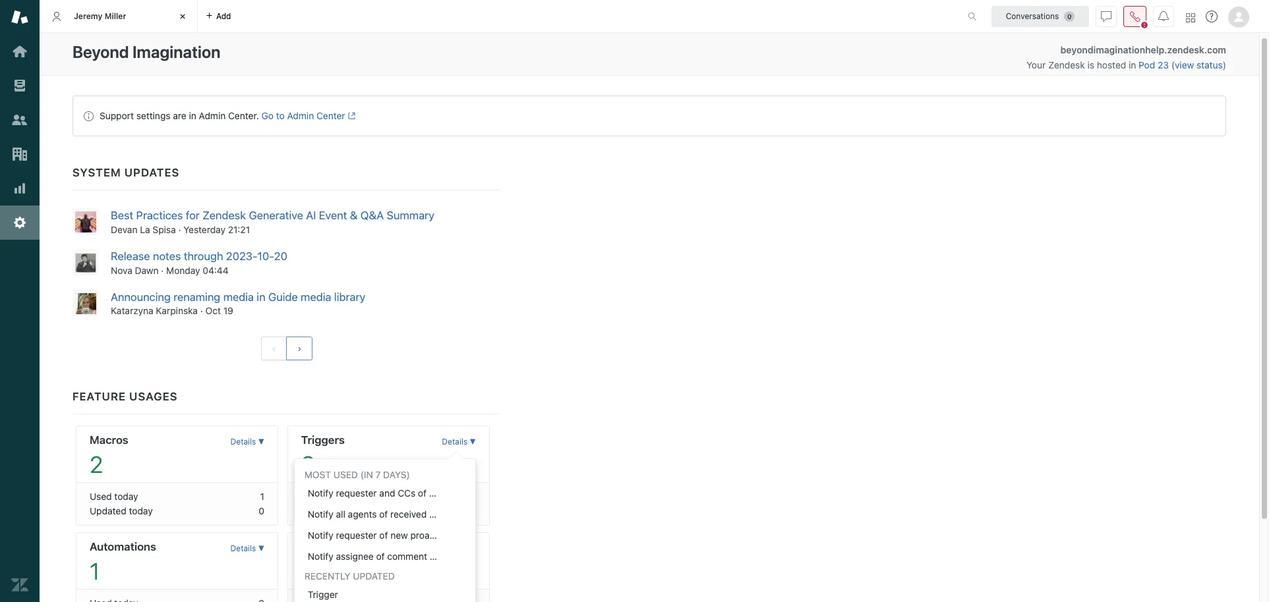 Task type: describe. For each thing, give the bounding box(es) containing it.
1 media from the left
[[223, 291, 254, 304]]

best
[[111, 209, 133, 222]]

requester for of
[[336, 530, 377, 542]]

best practices for zendesk generative ai event & q&a summary
[[111, 209, 435, 222]]

customers image
[[11, 111, 28, 129]]

yesterday 21:21
[[183, 224, 250, 235]]

proactive
[[411, 530, 450, 542]]

settings
[[136, 110, 170, 121]]

details ▼ for 1
[[231, 544, 264, 554]]

details for 2
[[231, 437, 256, 447]]

most
[[305, 470, 331, 481]]

trigger link
[[295, 585, 475, 603]]

views
[[301, 541, 333, 554]]

8
[[301, 451, 315, 478]]

devan
[[111, 224, 137, 235]]

2023-
[[226, 250, 258, 263]]

6
[[301, 558, 315, 585]]

view status link
[[1175, 59, 1223, 71]]

your
[[1027, 59, 1046, 71]]

miller
[[105, 11, 126, 21]]

oct
[[205, 306, 221, 317]]

notes
[[153, 250, 181, 263]]

notify requester and ccs of comment update
[[308, 488, 501, 499]]

monday
[[166, 265, 200, 276]]

agents
[[348, 509, 377, 521]]

2 media from the left
[[301, 291, 331, 304]]

details ▼ for 2
[[231, 437, 264, 447]]

.zendesk.com
[[1165, 44, 1227, 55]]

notify all agents of received request
[[308, 509, 462, 521]]

beyond imagination
[[73, 42, 220, 61]]

today up the all
[[326, 492, 350, 503]]

monday 04:44
[[166, 265, 229, 276]]

‹ button
[[261, 337, 287, 361]]

notify for notify all agents of received request
[[308, 509, 334, 521]]

announcing renaming media in guide media library
[[111, 291, 366, 304]]

requester for and
[[336, 488, 377, 499]]

katarzyna
[[111, 306, 153, 317]]

dawn
[[135, 265, 159, 276]]

today down macros 2
[[114, 492, 138, 503]]

reporting image
[[11, 180, 28, 197]]

in for support settings are in admin center.
[[189, 110, 196, 121]]

new
[[391, 530, 408, 542]]

zendesk support image
[[11, 9, 28, 26]]

updated today for triggers
[[301, 506, 364, 517]]

conversations button
[[992, 6, 1089, 27]]

▼ for 1
[[258, 544, 264, 554]]

&
[[350, 209, 358, 222]]

are
[[173, 110, 186, 121]]

macros 2
[[90, 434, 128, 478]]

(
[[1172, 59, 1175, 71]]

jeremy
[[74, 11, 103, 21]]

for
[[186, 209, 200, 222]]

triggers 8
[[301, 434, 345, 478]]

nova
[[111, 265, 132, 276]]

today up automations at bottom left
[[129, 506, 153, 517]]

hosted
[[1097, 59, 1126, 71]]

ticket
[[453, 530, 476, 542]]

zendesk products image
[[1186, 13, 1196, 22]]

go
[[262, 110, 274, 121]]

used
[[334, 470, 358, 481]]

04:44
[[203, 265, 229, 276]]

notifications image
[[1159, 11, 1169, 21]]

in for announcing renaming media in guide media library
[[257, 291, 265, 304]]

trigger
[[308, 590, 338, 601]]

notify for notify requester and ccs of comment update
[[308, 488, 334, 499]]

used for triggers
[[301, 492, 323, 503]]

(opens in a new tab) image
[[345, 112, 355, 120]]

automations 1
[[90, 541, 156, 585]]

updates
[[124, 166, 179, 179]]

add button
[[198, 0, 239, 32]]

‹
[[272, 344, 276, 354]]

▼ for triggers
[[470, 437, 476, 447]]

all
[[336, 509, 345, 521]]

and
[[379, 488, 395, 499]]

▼ down the ticket
[[470, 544, 476, 554]]

days)
[[383, 470, 410, 481]]

updated
[[353, 571, 395, 583]]

to
[[276, 110, 285, 121]]

practices
[[136, 209, 183, 222]]

views image
[[11, 77, 28, 94]]

pod 23 link
[[1139, 59, 1172, 71]]

close image
[[176, 10, 189, 23]]

4
[[470, 492, 476, 503]]

la
[[140, 224, 150, 235]]

(in
[[361, 470, 373, 481]]

status containing support settings are in admin center.
[[73, 96, 1227, 137]]

karpinska
[[156, 306, 198, 317]]

details ▼ for triggers
[[442, 437, 476, 447]]

request
[[429, 509, 462, 521]]

conversations
[[1006, 11, 1059, 21]]

comment inside the notify assignee of comment update 'link'
[[387, 552, 427, 563]]

ai
[[306, 209, 316, 222]]

devan la spisa
[[111, 224, 176, 235]]

is
[[1088, 59, 1095, 71]]

notify requester of new proactive ticket
[[308, 530, 476, 542]]

tabs tab list
[[40, 0, 954, 33]]

release notes through 2023-10-20
[[111, 250, 287, 263]]

19
[[223, 306, 233, 317]]

›
[[298, 344, 302, 354]]

support settings are in admin center.
[[100, 110, 259, 121]]

button displays agent's chat status as invisible. image
[[1101, 11, 1112, 21]]

used for 2
[[90, 492, 112, 503]]

go to admin center link
[[262, 110, 355, 121]]

status
[[1197, 59, 1223, 71]]

recently updated
[[305, 571, 395, 583]]

imagination
[[133, 42, 220, 61]]

zendesk for generative
[[203, 209, 246, 222]]

2 horizontal spatial 1
[[472, 506, 476, 517]]

release
[[111, 250, 150, 263]]

get help image
[[1206, 11, 1218, 22]]

nova dawn
[[111, 265, 159, 276]]



Task type: locate. For each thing, give the bounding box(es) containing it.
notify assignee of comment update
[[308, 552, 460, 563]]

used today for triggers
[[301, 492, 350, 503]]

support
[[100, 110, 134, 121]]

2 vertical spatial 1
[[90, 558, 100, 585]]

notify all agents of received request link
[[295, 505, 475, 526]]

usages
[[129, 391, 178, 404]]

1 horizontal spatial used
[[301, 492, 323, 503]]

jeremy miller tab
[[40, 0, 198, 33]]

macros
[[90, 434, 128, 447]]

0 horizontal spatial updated today
[[90, 506, 153, 517]]

▼ for 2
[[258, 437, 264, 447]]

admin image
[[11, 214, 28, 231]]

in inside beyondimaginationhelp .zendesk.com your zendesk is hosted in pod 23 ( view status )
[[1129, 59, 1136, 71]]

in left pod
[[1129, 59, 1136, 71]]

in left "guide"
[[257, 291, 265, 304]]

1 notify from the top
[[308, 488, 334, 499]]

today down most used (in 7 days)
[[340, 506, 364, 517]]

media up 19
[[223, 291, 254, 304]]

4 notify from the top
[[308, 552, 334, 563]]

23
[[1158, 59, 1169, 71]]

guide
[[268, 291, 298, 304]]

generative
[[249, 209, 303, 222]]

1 horizontal spatial updated
[[301, 506, 338, 517]]

0 horizontal spatial updated
[[90, 506, 126, 517]]

1 inside automations 1
[[90, 558, 100, 585]]

in inside status
[[189, 110, 196, 121]]

library
[[334, 291, 366, 304]]

today
[[114, 492, 138, 503], [326, 492, 350, 503], [129, 506, 153, 517], [340, 506, 364, 517]]

status
[[73, 96, 1227, 137]]

21:21
[[228, 224, 250, 235]]

media right "guide"
[[301, 291, 331, 304]]

requester down most used (in 7 days)
[[336, 488, 377, 499]]

feature
[[73, 391, 126, 404]]

1 vertical spatial requester
[[336, 530, 377, 542]]

notify up 6
[[308, 530, 334, 542]]

used today down 2
[[90, 492, 138, 503]]

comment inside notify requester and ccs of comment update link
[[429, 488, 469, 499]]

details for triggers
[[442, 437, 468, 447]]

notify assignee of comment update link
[[295, 547, 475, 568]]

in
[[1129, 59, 1136, 71], [189, 110, 196, 121], [257, 291, 265, 304]]

main element
[[0, 0, 40, 603]]

summary
[[387, 209, 435, 222]]

update inside 'link'
[[430, 552, 460, 563]]

update
[[472, 488, 501, 499], [430, 552, 460, 563]]

0 horizontal spatial used today
[[90, 492, 138, 503]]

0 horizontal spatial media
[[223, 291, 254, 304]]

automations
[[90, 541, 156, 554]]

1 up 0
[[260, 492, 264, 503]]

1 requester from the top
[[336, 488, 377, 499]]

renaming
[[174, 291, 220, 304]]

0 horizontal spatial comment
[[387, 552, 427, 563]]

1 used today from the left
[[90, 492, 138, 503]]

1 vertical spatial in
[[189, 110, 196, 121]]

zendesk up the yesterday 21:21
[[203, 209, 246, 222]]

2 notify from the top
[[308, 509, 334, 521]]

0 horizontal spatial in
[[189, 110, 196, 121]]

zendesk image
[[11, 577, 28, 594]]

q&a
[[361, 209, 384, 222]]

admin right to at the left
[[287, 110, 314, 121]]

1 used from the left
[[90, 492, 112, 503]]

1 admin from the left
[[199, 110, 226, 121]]

system
[[73, 166, 121, 179]]

of right ccs
[[418, 488, 427, 499]]

1 horizontal spatial used today
[[301, 492, 350, 503]]

2 updated from the left
[[301, 506, 338, 517]]

1 horizontal spatial in
[[257, 291, 265, 304]]

requester up assignee
[[336, 530, 377, 542]]

details for 1
[[231, 544, 256, 554]]

1 vertical spatial comment
[[387, 552, 427, 563]]

update up the ticket
[[472, 488, 501, 499]]

2 horizontal spatial in
[[1129, 59, 1136, 71]]

used down 2
[[90, 492, 112, 503]]

2 used from the left
[[301, 492, 323, 503]]

oct 19
[[205, 306, 233, 317]]

▼ down 0
[[258, 544, 264, 554]]

0 vertical spatial in
[[1129, 59, 1136, 71]]

system updates
[[73, 166, 179, 179]]

20
[[274, 250, 287, 263]]

0 horizontal spatial 1
[[90, 558, 100, 585]]

updated for 2
[[90, 506, 126, 517]]

1 down automations at bottom left
[[90, 558, 100, 585]]

2 used today from the left
[[301, 492, 350, 503]]

0 vertical spatial zendesk
[[1049, 59, 1085, 71]]

)
[[1223, 59, 1227, 71]]

go to admin center
[[262, 110, 345, 121]]

assignee
[[336, 552, 374, 563]]

1 updated today from the left
[[90, 506, 153, 517]]

0 horizontal spatial admin
[[199, 110, 226, 121]]

add
[[216, 11, 231, 21]]

1 horizontal spatial 1
[[260, 492, 264, 503]]

yesterday
[[183, 224, 225, 235]]

1 horizontal spatial comment
[[429, 488, 469, 499]]

beyondimaginationhelp .zendesk.com your zendesk is hosted in pod 23 ( view status )
[[1027, 44, 1227, 71]]

of right agents
[[379, 509, 388, 521]]

notify for notify requester of new proactive ticket
[[308, 530, 334, 542]]

2 vertical spatial in
[[257, 291, 265, 304]]

updated up views in the left bottom of the page
[[301, 506, 338, 517]]

1 horizontal spatial updated today
[[301, 506, 364, 517]]

1 vertical spatial 1
[[472, 506, 476, 517]]

1 horizontal spatial update
[[472, 488, 501, 499]]

notify for notify assignee of comment update
[[308, 552, 334, 563]]

notify up recently
[[308, 552, 334, 563]]

organizations image
[[11, 146, 28, 163]]

beyond
[[73, 42, 129, 61]]

center
[[317, 110, 345, 121]]

comment up request
[[429, 488, 469, 499]]

details ▼
[[231, 437, 264, 447], [442, 437, 476, 447], [231, 544, 264, 554]]

through
[[184, 250, 223, 263]]

feature usages
[[73, 391, 178, 404]]

0 vertical spatial 1
[[260, 492, 264, 503]]

0 horizontal spatial update
[[430, 552, 460, 563]]

used today for 2
[[90, 492, 138, 503]]

notify requester and ccs of comment update link
[[295, 484, 501, 505]]

zendesk for is
[[1049, 59, 1085, 71]]

2 updated today from the left
[[301, 506, 364, 517]]

get started image
[[11, 43, 28, 60]]

zendesk inside beyondimaginationhelp .zendesk.com your zendesk is hosted in pod 23 ( view status )
[[1049, 59, 1085, 71]]

0 vertical spatial comment
[[429, 488, 469, 499]]

▼ left triggers
[[258, 437, 264, 447]]

updated up automations at bottom left
[[90, 506, 126, 517]]

updated today for 2
[[90, 506, 153, 517]]

1 vertical spatial zendesk
[[203, 209, 246, 222]]

updated for triggers
[[301, 506, 338, 517]]

used down 'most'
[[301, 492, 323, 503]]

updated today
[[90, 506, 153, 517], [301, 506, 364, 517]]

of
[[418, 488, 427, 499], [379, 509, 388, 521], [379, 530, 388, 542], [376, 552, 385, 563]]

jeremy miller
[[74, 11, 126, 21]]

1 down 4
[[472, 506, 476, 517]]

comment
[[429, 488, 469, 499], [387, 552, 427, 563]]

view
[[1175, 59, 1194, 71]]

used today
[[90, 492, 138, 503], [301, 492, 350, 503]]

beyondimaginationhelp
[[1061, 44, 1165, 55]]

announcing
[[111, 291, 171, 304]]

of left new
[[379, 530, 388, 542]]

spisa
[[153, 224, 176, 235]]

requester
[[336, 488, 377, 499], [336, 530, 377, 542]]

details
[[231, 437, 256, 447], [442, 437, 468, 447], [231, 544, 256, 554]]

event
[[319, 209, 347, 222]]

notify inside 'link'
[[308, 552, 334, 563]]

notify left the all
[[308, 509, 334, 521]]

0
[[259, 506, 264, 517]]

2 requester from the top
[[336, 530, 377, 542]]

of up updated
[[376, 552, 385, 563]]

admin left center. at the left top of the page
[[199, 110, 226, 121]]

most used (in 7 days)
[[305, 470, 410, 481]]

used today down 'most'
[[301, 492, 350, 503]]

of inside 'link'
[[376, 552, 385, 563]]

2
[[90, 451, 103, 478]]

2 admin from the left
[[287, 110, 314, 121]]

views 6
[[301, 541, 333, 585]]

3 notify from the top
[[308, 530, 334, 542]]

notify requester of new proactive ticket link
[[295, 526, 476, 547]]

updated today up automations at bottom left
[[90, 506, 153, 517]]

received
[[390, 509, 427, 521]]

zendesk left is
[[1049, 59, 1085, 71]]

1 vertical spatial update
[[430, 552, 460, 563]]

0 vertical spatial requester
[[336, 488, 377, 499]]

▼ up 4
[[470, 437, 476, 447]]

1
[[260, 492, 264, 503], [472, 506, 476, 517], [90, 558, 100, 585]]

0 horizontal spatial used
[[90, 492, 112, 503]]

1 horizontal spatial admin
[[287, 110, 314, 121]]

comment down new
[[387, 552, 427, 563]]

in right are
[[189, 110, 196, 121]]

notify down 'most'
[[308, 488, 334, 499]]

updated today down "used"
[[301, 506, 364, 517]]

1 updated from the left
[[90, 506, 126, 517]]

update down proactive
[[430, 552, 460, 563]]

1 horizontal spatial media
[[301, 291, 331, 304]]

0 vertical spatial update
[[472, 488, 501, 499]]

1 horizontal spatial zendesk
[[1049, 59, 1085, 71]]

0 horizontal spatial zendesk
[[203, 209, 246, 222]]



Task type: vqa. For each thing, say whether or not it's contained in the screenshot.
the left Admin
yes



